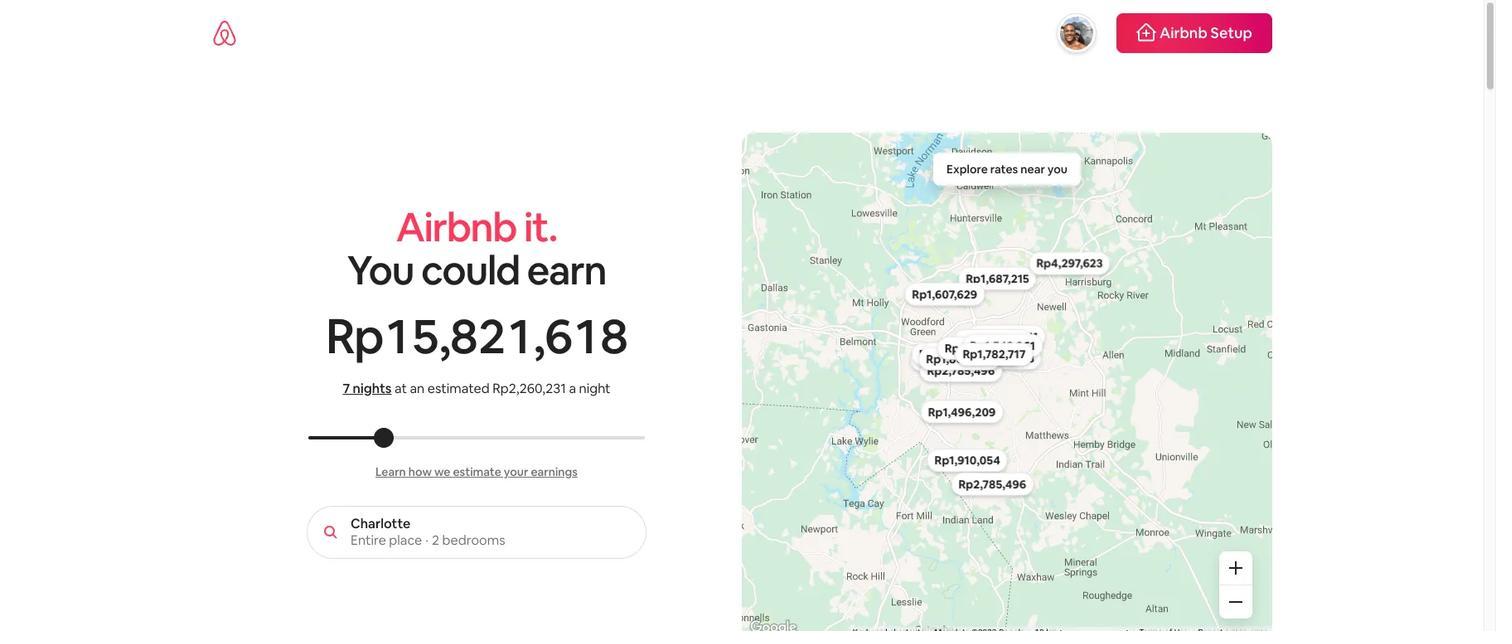Task type: locate. For each thing, give the bounding box(es) containing it.
google image
[[746, 617, 801, 631]]

1
[[387, 304, 407, 367], [510, 304, 529, 367], [576, 304, 596, 367]]

1 left 6
[[510, 304, 529, 367]]

zoom out image
[[1230, 595, 1243, 609]]

0 horizontal spatial 1
[[387, 304, 407, 367]]

1 horizontal spatial ,
[[533, 304, 544, 367]]

0 horizontal spatial airbnb
[[396, 202, 517, 253]]

zoom in image
[[1230, 561, 1243, 575]]

, right 5
[[439, 304, 450, 367]]

7 nights button
[[343, 380, 392, 398]]

rp1,496,209
[[928, 404, 996, 419]]

night
[[579, 380, 611, 397]]

rp2,785,496 for bottom "rp2,785,496" button
[[959, 477, 1027, 492]]

3 1 from the left
[[576, 304, 596, 367]]

airbnb setup
[[1160, 23, 1253, 42]]

1 1 from the left
[[387, 304, 407, 367]]

2 horizontal spatial 1
[[576, 304, 596, 367]]

rp2,689,993
[[918, 352, 987, 367]]

2 8 from the left
[[600, 304, 627, 367]]

rp2,387,568 button
[[938, 338, 1020, 361], [912, 343, 994, 366]]

rp2,785,496
[[927, 363, 995, 378], [959, 477, 1027, 492]]

None range field
[[308, 436, 645, 440]]

, left 6
[[533, 304, 544, 367]]

rp2,387,568
[[946, 342, 1013, 357], [919, 347, 986, 362]]

explore rates near you button
[[934, 153, 1081, 186]]

2
[[479, 304, 504, 367], [432, 532, 440, 549]]

rp2,610,408 button
[[960, 347, 1042, 370]]

airbnb for setup
[[1160, 23, 1208, 42]]

8 right 5
[[450, 304, 477, 367]]

setup
[[1211, 23, 1253, 42]]

1 horizontal spatial 1
[[510, 304, 529, 367]]

rp1,782,717
[[963, 347, 1026, 362]]

rp3,183,424 button
[[953, 329, 1034, 353]]

rp1,894,137 button
[[922, 342, 1001, 365]]

0 vertical spatial rp2,785,496
[[927, 363, 995, 378]]

map region
[[541, 0, 1391, 631]]

0 horizontal spatial ,
[[439, 304, 450, 367]]

airbnb setup link
[[1117, 13, 1283, 53]]

a
[[569, 380, 576, 397]]

airbnb
[[1160, 23, 1208, 42], [396, 202, 517, 253]]

rp1,894,137
[[929, 346, 994, 361]]

0 vertical spatial airbnb
[[1160, 23, 1208, 42]]

rp1,607,629 button
[[905, 283, 985, 306]]

1 right 6
[[576, 304, 596, 367]]

rp1,098,281 button
[[934, 338, 1014, 362]]

1 vertical spatial airbnb
[[396, 202, 517, 253]]

rp2,785,496 button
[[920, 359, 1003, 382], [952, 473, 1034, 496]]

0 vertical spatial 2
[[479, 304, 504, 367]]

1 horizontal spatial 8
[[600, 304, 627, 367]]

rp1,910,054
[[935, 453, 1001, 468]]

0 horizontal spatial 8
[[450, 304, 477, 367]]

8 right 6
[[600, 304, 627, 367]]

1 vertical spatial rp2,785,496
[[959, 477, 1027, 492]]

earn
[[527, 245, 606, 296]]

rp4,297,623
[[1037, 256, 1103, 271]]

airbnb inside airbnb it. you could earn
[[396, 202, 517, 253]]

,
[[439, 304, 450, 367], [533, 304, 544, 367]]

8
[[450, 304, 477, 367], [600, 304, 627, 367]]

1 horizontal spatial airbnb
[[1160, 23, 1208, 42]]

0 horizontal spatial 2
[[432, 532, 440, 549]]

2 right ·
[[432, 532, 440, 549]]

rp2,021,474
[[950, 347, 1016, 362]]

earnings
[[531, 464, 578, 479]]

place
[[389, 532, 422, 549]]

2 up 7 nights at an estimated rp2,260,231 a night
[[479, 304, 504, 367]]

1 horizontal spatial 2
[[479, 304, 504, 367]]

5
[[412, 304, 438, 367]]

nights
[[353, 380, 392, 397]]

bedrooms
[[442, 532, 505, 549]]

charlotte entire place · 2 bedrooms
[[351, 515, 505, 549]]

1 vertical spatial 2
[[432, 532, 440, 549]]

learn
[[376, 464, 406, 479]]

rates
[[991, 162, 1019, 177]]

rp1,782,717 button
[[956, 343, 1034, 366]]

1 left 5
[[387, 304, 407, 367]]



Task type: vqa. For each thing, say whether or not it's contained in the screenshot.
1 to the middle
yes



Task type: describe. For each thing, give the bounding box(es) containing it.
rp2,021,474 button
[[943, 343, 1024, 366]]

2 1 from the left
[[510, 304, 529, 367]]

at
[[395, 380, 407, 397]]

rp2,610,408
[[968, 351, 1035, 366]]

1 8 from the left
[[450, 304, 477, 367]]

how
[[409, 464, 432, 479]]

rp1,098,281
[[941, 343, 1007, 358]]

learn how we estimate your earnings button
[[376, 464, 578, 479]]

rp1,910,054 button
[[928, 449, 1008, 472]]

learn how we estimate your earnings
[[376, 464, 578, 479]]

estimate
[[453, 464, 502, 479]]

7 nights at an estimated rp2,260,231 a night
[[343, 380, 611, 397]]

rp2,785,496 for topmost "rp2,785,496" button
[[927, 363, 995, 378]]

0 vertical spatial rp2,785,496 button
[[920, 359, 1003, 382]]

rp2,148,811 button
[[968, 325, 1046, 348]]

explore
[[947, 162, 988, 177]]

rp4,297,623 button
[[1029, 252, 1111, 275]]

1 , from the left
[[439, 304, 450, 367]]

·
[[426, 532, 429, 549]]

your
[[504, 464, 529, 479]]

rp
[[326, 304, 383, 367]]

rp1,989,640
[[945, 341, 1013, 356]]

an
[[410, 380, 425, 397]]

could
[[421, 245, 520, 296]]

you
[[1048, 162, 1068, 177]]

we
[[434, 464, 451, 479]]

1 vertical spatial rp2,785,496 button
[[952, 473, 1034, 496]]

near
[[1021, 162, 1046, 177]]

rp1,687,215
[[966, 271, 1030, 286]]

charlotte
[[351, 515, 411, 532]]

entire
[[351, 532, 386, 549]]

explore rates near you
[[947, 162, 1068, 177]]

airbnb homepage image
[[211, 20, 238, 46]]

rp3,183,424
[[961, 333, 1027, 348]]

2 , from the left
[[533, 304, 544, 367]]

rp1,862,303 button
[[919, 347, 1001, 371]]

rp1,989,640 rp1,862,303
[[927, 341, 1013, 366]]

it.
[[524, 202, 558, 253]]

2 inside "charlotte entire place · 2 bedrooms"
[[432, 532, 440, 549]]

rp1,496,209 button
[[921, 400, 1004, 423]]

rp2,148,811
[[976, 329, 1039, 344]]

rp2,689,993 button
[[911, 348, 994, 371]]

6
[[545, 304, 572, 367]]

rp3,183,424 rp1,894,137
[[929, 333, 1027, 361]]

7
[[343, 380, 350, 397]]

rp1,989,640 button
[[938, 337, 1020, 360]]

rp1,687,215 button
[[959, 267, 1037, 290]]

rp1,862,303
[[927, 351, 993, 366]]

airbnb for it.
[[396, 202, 517, 253]]

rp1,607,629
[[912, 287, 978, 302]]

rp1,543,961 button
[[963, 334, 1043, 357]]

you
[[347, 245, 414, 296]]

rp2,260,231
[[493, 380, 566, 397]]

airbnb it. you could earn
[[347, 202, 606, 296]]

estimated
[[428, 380, 490, 397]]

rp 1 5 , 8 2 1 , 6 1 8
[[326, 304, 627, 367]]

rp1,543,961
[[970, 338, 1036, 353]]



